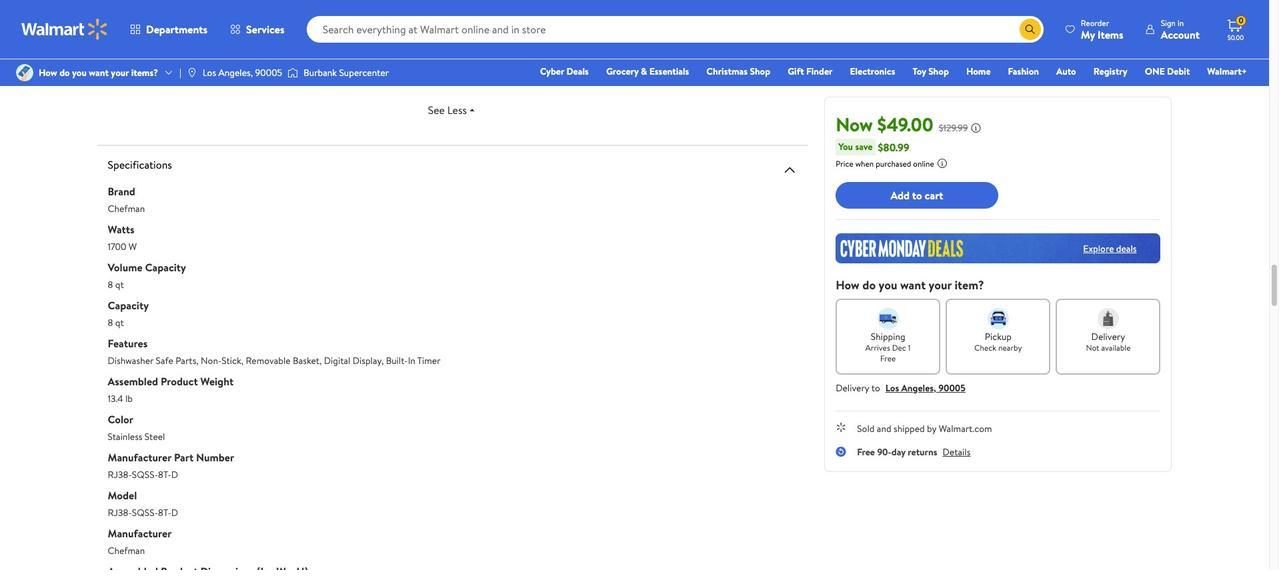 Task type: vqa. For each thing, say whether or not it's contained in the screenshot.
first Chefman from the bottom of the Brand Chefman Watts 1700 W Volume Capacity 8 Qt Capacity 8 Qt Features Dishwasher Safe Parts, Non-Stick, Removable Basket, Digital Display, Built-In Timer Assembled Product Weight 13.4 Lb Color Stainless Steel Manufacturer Part Number Rj38-Sqss-8T-D Model Rj38-Sqss-8T-D Manufacturer Chefman
yes



Task type: describe. For each thing, give the bounding box(es) containing it.
pickup
[[985, 330, 1012, 344]]

learn more about strikethrough prices image
[[971, 123, 982, 133]]

1 rj38- from the top
[[108, 468, 132, 482]]

details button
[[943, 446, 971, 459]]

explore deals
[[1084, 242, 1137, 255]]

price
[[836, 158, 854, 169]]

fashion
[[1009, 65, 1040, 78]]

less
[[448, 103, 467, 117]]

essentials
[[650, 65, 690, 78]]

burbank
[[304, 66, 337, 79]]

your for item?
[[929, 277, 952, 294]]

purchased
[[876, 158, 912, 169]]

1 vertical spatial 90005
[[939, 382, 966, 395]]

grocery & essentials
[[607, 65, 690, 78]]

0 horizontal spatial free
[[858, 446, 876, 459]]

gift
[[788, 65, 805, 78]]

cyber
[[540, 65, 565, 78]]

add to cart button
[[836, 182, 999, 209]]

2 8t- from the top
[[158, 506, 171, 520]]

1 chefman from the top
[[108, 202, 145, 216]]

volume
[[108, 260, 143, 275]]

gift finder link
[[782, 64, 839, 79]]

1700
[[108, 240, 126, 254]]

grocery & essentials link
[[601, 64, 696, 79]]

non-
[[201, 354, 222, 368]]

intent image for shipping image
[[878, 308, 899, 330]]

how for how do you want your item?
[[836, 277, 860, 294]]

0 vertical spatial angeles,
[[219, 66, 253, 79]]

day
[[892, 446, 906, 459]]

items?
[[131, 66, 158, 79]]

reorder
[[1082, 17, 1110, 28]]

1 vertical spatial capacity
[[108, 298, 149, 313]]

how do you want your items?
[[39, 66, 158, 79]]

registry link
[[1088, 64, 1134, 79]]

nearby
[[999, 342, 1023, 354]]

want for items?
[[89, 66, 109, 79]]

toy
[[913, 65, 927, 78]]

fashion link
[[1003, 64, 1046, 79]]

0
[[1239, 15, 1244, 26]]

pickup check nearby
[[975, 330, 1023, 354]]

1 8 from the top
[[108, 278, 113, 292]]

deals
[[567, 65, 589, 78]]

walmart.com
[[939, 422, 993, 436]]

dishwasher
[[108, 354, 154, 368]]

one debit
[[1146, 65, 1191, 78]]

$80.99
[[879, 140, 910, 154]]

lb
[[125, 392, 133, 406]]

in inside brand chefman watts 1700 w volume capacity 8 qt capacity 8 qt features dishwasher safe parts, non-stick, removable basket, digital display, built-in timer assembled product weight 13.4 lb color stainless steel manufacturer part number rj38-sqss-8t-d model rj38-sqss-8t-d manufacturer chefman
[[408, 354, 416, 368]]

arrives
[[866, 342, 891, 354]]

$49.00
[[878, 111, 934, 137]]

intent image for delivery image
[[1098, 308, 1120, 330]]

Walmart Site-Wide search field
[[307, 16, 1044, 43]]

you for how do you want your item?
[[879, 277, 898, 294]]

steel
[[145, 430, 165, 444]]

2 d from the top
[[171, 506, 178, 520]]

deals
[[1117, 242, 1137, 255]]

13.4
[[108, 392, 123, 406]]

intent image for pickup image
[[988, 308, 1010, 330]]

see less button
[[108, 97, 798, 123]]

items
[[1098, 27, 1124, 42]]

specifications image
[[782, 162, 798, 178]]

services
[[246, 22, 285, 37]]

free 90-day returns details
[[858, 446, 971, 459]]

safe
[[156, 354, 173, 368]]

to for add
[[913, 188, 923, 203]]

Search search field
[[307, 16, 1044, 43]]

returns
[[908, 446, 938, 459]]

watts
[[108, 222, 135, 237]]

sign
[[1162, 17, 1176, 28]]

1 horizontal spatial los
[[886, 382, 900, 395]]

now
[[836, 111, 873, 137]]

christmas shop link
[[701, 64, 777, 79]]

now $49.00
[[836, 111, 934, 137]]

electronics link
[[845, 64, 902, 79]]

explore
[[1084, 242, 1115, 255]]

shipping arrives dec 1 free
[[866, 330, 911, 364]]

part
[[174, 450, 194, 465]]

online
[[914, 158, 935, 169]]

0 horizontal spatial los
[[203, 66, 216, 79]]

item?
[[955, 277, 985, 294]]

shop for toy shop
[[929, 65, 950, 78]]

reorder my items
[[1082, 17, 1124, 42]]

want for item?
[[901, 277, 926, 294]]

90-
[[878, 446, 892, 459]]

2 chefman from the top
[[108, 545, 145, 558]]

in inside sign in account
[[1178, 17, 1185, 28]]

add
[[891, 188, 910, 203]]

walmart+
[[1208, 65, 1248, 78]]

$129.99
[[939, 121, 969, 135]]

2 manufacturer from the top
[[108, 527, 172, 541]]

search icon image
[[1026, 24, 1036, 35]]

gift finder
[[788, 65, 833, 78]]

shipped
[[894, 422, 925, 436]]

features
[[108, 336, 148, 351]]

shop for christmas shop
[[750, 65, 771, 78]]

auto
[[1057, 65, 1077, 78]]

specifications
[[108, 157, 172, 172]]

$0.00
[[1228, 33, 1245, 42]]

walmart image
[[21, 19, 108, 40]]

delivery to los angeles, 90005
[[836, 382, 966, 395]]

dec
[[893, 342, 907, 354]]



Task type: locate. For each thing, give the bounding box(es) containing it.
0 vertical spatial chefman
[[108, 202, 145, 216]]

you
[[72, 66, 87, 79], [879, 277, 898, 294]]

1 horizontal spatial angeles,
[[902, 382, 937, 395]]

0 vertical spatial your
[[111, 66, 129, 79]]

 image left "burbank"
[[288, 66, 298, 79]]

0 vertical spatial d
[[171, 468, 178, 482]]

0 vertical spatial 8t-
[[158, 468, 171, 482]]

8t-
[[158, 468, 171, 482], [158, 506, 171, 520]]

available
[[1102, 342, 1131, 354]]

do for how do you want your item?
[[863, 277, 876, 294]]

do up shipping
[[863, 277, 876, 294]]

not
[[1087, 342, 1100, 354]]

angeles, up sold and shipped by walmart.com
[[902, 382, 937, 395]]

shop right christmas
[[750, 65, 771, 78]]

1 vertical spatial rj38-
[[108, 506, 132, 520]]

los down dec on the right
[[886, 382, 900, 395]]

0 horizontal spatial shop
[[750, 65, 771, 78]]

2 sqss- from the top
[[132, 506, 158, 520]]

manufacturer
[[108, 450, 172, 465], [108, 527, 172, 541]]

1 vertical spatial want
[[901, 277, 926, 294]]

registry
[[1094, 65, 1128, 78]]

product
[[161, 374, 198, 389]]

color
[[108, 412, 133, 427]]

1 vertical spatial to
[[872, 382, 881, 395]]

0 horizontal spatial  image
[[16, 64, 33, 81]]

1 vertical spatial sqss-
[[132, 506, 158, 520]]

90005 up walmart.com
[[939, 382, 966, 395]]

delivery inside delivery not available
[[1092, 330, 1126, 344]]

clear search field text image
[[1004, 24, 1015, 34]]

manufacturer down model
[[108, 527, 172, 541]]

1
[[909, 342, 911, 354]]

how
[[39, 66, 57, 79], [836, 277, 860, 294]]

1 horizontal spatial how
[[836, 277, 860, 294]]

1 vertical spatial qt
[[115, 316, 124, 330]]

1 horizontal spatial free
[[881, 353, 896, 364]]

qt
[[115, 278, 124, 292], [115, 316, 124, 330]]

how do you want your item?
[[836, 277, 985, 294]]

0 vertical spatial how
[[39, 66, 57, 79]]

supercenter
[[339, 66, 389, 79]]

1 horizontal spatial shop
[[929, 65, 950, 78]]

finder
[[807, 65, 833, 78]]

toy shop link
[[907, 64, 956, 79]]

departments button
[[119, 13, 219, 45]]

qt down volume
[[115, 278, 124, 292]]

0 vertical spatial manufacturer
[[108, 450, 172, 465]]

1 horizontal spatial you
[[879, 277, 898, 294]]

1 horizontal spatial do
[[863, 277, 876, 294]]

0 vertical spatial to
[[913, 188, 923, 203]]

legal information image
[[938, 158, 948, 169]]

chefman down model
[[108, 545, 145, 558]]

0 vertical spatial rj38-
[[108, 468, 132, 482]]

&
[[641, 65, 648, 78]]

0 horizontal spatial angeles,
[[219, 66, 253, 79]]

shop right toy
[[929, 65, 950, 78]]

timer
[[418, 354, 441, 368]]

1 vertical spatial angeles,
[[902, 382, 937, 395]]

8 down volume
[[108, 278, 113, 292]]

0 horizontal spatial delivery
[[836, 382, 870, 395]]

 image
[[187, 67, 197, 78]]

weight
[[200, 374, 234, 389]]

1 manufacturer from the top
[[108, 450, 172, 465]]

parts,
[[176, 354, 199, 368]]

to for delivery
[[872, 382, 881, 395]]

2 shop from the left
[[929, 65, 950, 78]]

delivery up sold
[[836, 382, 870, 395]]

sqss- up model
[[132, 468, 158, 482]]

1 horizontal spatial  image
[[288, 66, 298, 79]]

1 vertical spatial los
[[886, 382, 900, 395]]

2 rj38- from the top
[[108, 506, 132, 520]]

1 horizontal spatial delivery
[[1092, 330, 1126, 344]]

1 vertical spatial you
[[879, 277, 898, 294]]

0 vertical spatial want
[[89, 66, 109, 79]]

90005
[[255, 66, 282, 79], [939, 382, 966, 395]]

1 d from the top
[[171, 468, 178, 482]]

digital
[[324, 354, 351, 368]]

1 vertical spatial in
[[408, 354, 416, 368]]

see
[[428, 103, 445, 117]]

1 horizontal spatial to
[[913, 188, 923, 203]]

delivery
[[1092, 330, 1126, 344], [836, 382, 870, 395]]

home link
[[961, 64, 997, 79]]

0 vertical spatial capacity
[[145, 260, 186, 275]]

you for how do you want your items?
[[72, 66, 87, 79]]

rj38-
[[108, 468, 132, 482], [108, 506, 132, 520]]

in
[[1178, 17, 1185, 28], [408, 354, 416, 368]]

1 horizontal spatial in
[[1178, 17, 1185, 28]]

free left 90- in the bottom right of the page
[[858, 446, 876, 459]]

explore deals link
[[1079, 237, 1143, 261]]

electronics
[[851, 65, 896, 78]]

0 vertical spatial sqss-
[[132, 468, 158, 482]]

qt up features
[[115, 316, 124, 330]]

christmas shop
[[707, 65, 771, 78]]

1 vertical spatial how
[[836, 277, 860, 294]]

0 vertical spatial in
[[1178, 17, 1185, 28]]

2 qt from the top
[[115, 316, 124, 330]]

your left item?
[[929, 277, 952, 294]]

 image for burbank supercenter
[[288, 66, 298, 79]]

your
[[111, 66, 129, 79], [929, 277, 952, 294]]

1 sqss- from the top
[[132, 468, 158, 482]]

0 horizontal spatial to
[[872, 382, 881, 395]]

you
[[839, 140, 854, 153]]

to down arrives
[[872, 382, 881, 395]]

1 vertical spatial delivery
[[836, 382, 870, 395]]

1 horizontal spatial your
[[929, 277, 952, 294]]

0 vertical spatial 8
[[108, 278, 113, 292]]

delivery for to
[[836, 382, 870, 395]]

d
[[171, 468, 178, 482], [171, 506, 178, 520]]

sign in account
[[1162, 17, 1201, 42]]

cart
[[925, 188, 944, 203]]

1 vertical spatial 8
[[108, 316, 113, 330]]

free inside shipping arrives dec 1 free
[[881, 353, 896, 364]]

los angeles, 90005 button
[[886, 382, 966, 395]]

1 horizontal spatial want
[[901, 277, 926, 294]]

los angeles, 90005
[[203, 66, 282, 79]]

rj38- up model
[[108, 468, 132, 482]]

chefman down brand
[[108, 202, 145, 216]]

cyber deals link
[[534, 64, 595, 79]]

capacity
[[145, 260, 186, 275], [108, 298, 149, 313]]

0 horizontal spatial in
[[408, 354, 416, 368]]

angeles, down 'services' popup button
[[219, 66, 253, 79]]

0 horizontal spatial do
[[59, 66, 70, 79]]

brand
[[108, 184, 135, 199]]

your for items?
[[111, 66, 129, 79]]

 image for how do you want your items?
[[16, 64, 33, 81]]

number
[[196, 450, 234, 465]]

grocery
[[607, 65, 639, 78]]

how for how do you want your items?
[[39, 66, 57, 79]]

1 vertical spatial do
[[863, 277, 876, 294]]

my
[[1082, 27, 1096, 42]]

your left items?
[[111, 66, 129, 79]]

add to cart
[[891, 188, 944, 203]]

want left items?
[[89, 66, 109, 79]]

delivery down intent image for delivery
[[1092, 330, 1126, 344]]

cyber monday deals image
[[836, 234, 1161, 264]]

 image down walmart image
[[16, 64, 33, 81]]

capacity up features
[[108, 298, 149, 313]]

see less
[[428, 103, 467, 117]]

w
[[129, 240, 137, 254]]

0 horizontal spatial 90005
[[255, 66, 282, 79]]

built-
[[386, 354, 408, 368]]

capacity right volume
[[145, 260, 186, 275]]

1 8t- from the top
[[158, 468, 171, 482]]

1 vertical spatial chefman
[[108, 545, 145, 558]]

you save $80.99
[[839, 140, 910, 154]]

delivery not available
[[1087, 330, 1131, 354]]

want left item?
[[901, 277, 926, 294]]

toy shop
[[913, 65, 950, 78]]

 image
[[16, 64, 33, 81], [288, 66, 298, 79]]

to left cart
[[913, 188, 923, 203]]

8 up features
[[108, 316, 113, 330]]

0 horizontal spatial you
[[72, 66, 87, 79]]

rj38- down model
[[108, 506, 132, 520]]

basket,
[[293, 354, 322, 368]]

you up intent image for shipping
[[879, 277, 898, 294]]

0 $0.00
[[1228, 15, 1245, 42]]

chefman
[[108, 202, 145, 216], [108, 545, 145, 558]]

christmas
[[707, 65, 748, 78]]

0 vertical spatial qt
[[115, 278, 124, 292]]

manufacturer down stainless at the bottom
[[108, 450, 172, 465]]

delivery for not
[[1092, 330, 1126, 344]]

1 vertical spatial your
[[929, 277, 952, 294]]

debit
[[1168, 65, 1191, 78]]

1 vertical spatial d
[[171, 506, 178, 520]]

2 8 from the top
[[108, 316, 113, 330]]

0 vertical spatial los
[[203, 66, 216, 79]]

1 shop from the left
[[750, 65, 771, 78]]

stick,
[[222, 354, 244, 368]]

one
[[1146, 65, 1166, 78]]

departments
[[146, 22, 208, 37]]

auto link
[[1051, 64, 1083, 79]]

0 horizontal spatial how
[[39, 66, 57, 79]]

account
[[1162, 27, 1201, 42]]

0 vertical spatial 90005
[[255, 66, 282, 79]]

removable
[[246, 354, 291, 368]]

do down walmart image
[[59, 66, 70, 79]]

90005 down services
[[255, 66, 282, 79]]

do for how do you want your items?
[[59, 66, 70, 79]]

by
[[928, 422, 937, 436]]

0 vertical spatial you
[[72, 66, 87, 79]]

details
[[943, 446, 971, 459]]

when
[[856, 158, 874, 169]]

walmart+ link
[[1202, 64, 1254, 79]]

0 vertical spatial delivery
[[1092, 330, 1126, 344]]

1 vertical spatial 8t-
[[158, 506, 171, 520]]

you down walmart image
[[72, 66, 87, 79]]

to inside button
[[913, 188, 923, 203]]

0 vertical spatial free
[[881, 353, 896, 364]]

shop
[[750, 65, 771, 78], [929, 65, 950, 78]]

0 horizontal spatial want
[[89, 66, 109, 79]]

and
[[877, 422, 892, 436]]

brand chefman watts 1700 w volume capacity 8 qt capacity 8 qt features dishwasher safe parts, non-stick, removable basket, digital display, built-in timer assembled product weight 13.4 lb color stainless steel manufacturer part number rj38-sqss-8t-d model rj38-sqss-8t-d manufacturer chefman
[[108, 184, 441, 558]]

one debit link
[[1140, 64, 1197, 79]]

1 horizontal spatial 90005
[[939, 382, 966, 395]]

los right the |
[[203, 66, 216, 79]]

in left timer
[[408, 354, 416, 368]]

1 qt from the top
[[115, 278, 124, 292]]

1 vertical spatial manufacturer
[[108, 527, 172, 541]]

free down shipping
[[881, 353, 896, 364]]

in right sign
[[1178, 17, 1185, 28]]

save
[[856, 140, 873, 153]]

stainless
[[108, 430, 142, 444]]

1 vertical spatial free
[[858, 446, 876, 459]]

0 vertical spatial do
[[59, 66, 70, 79]]

0 horizontal spatial your
[[111, 66, 129, 79]]

sqss- down model
[[132, 506, 158, 520]]



